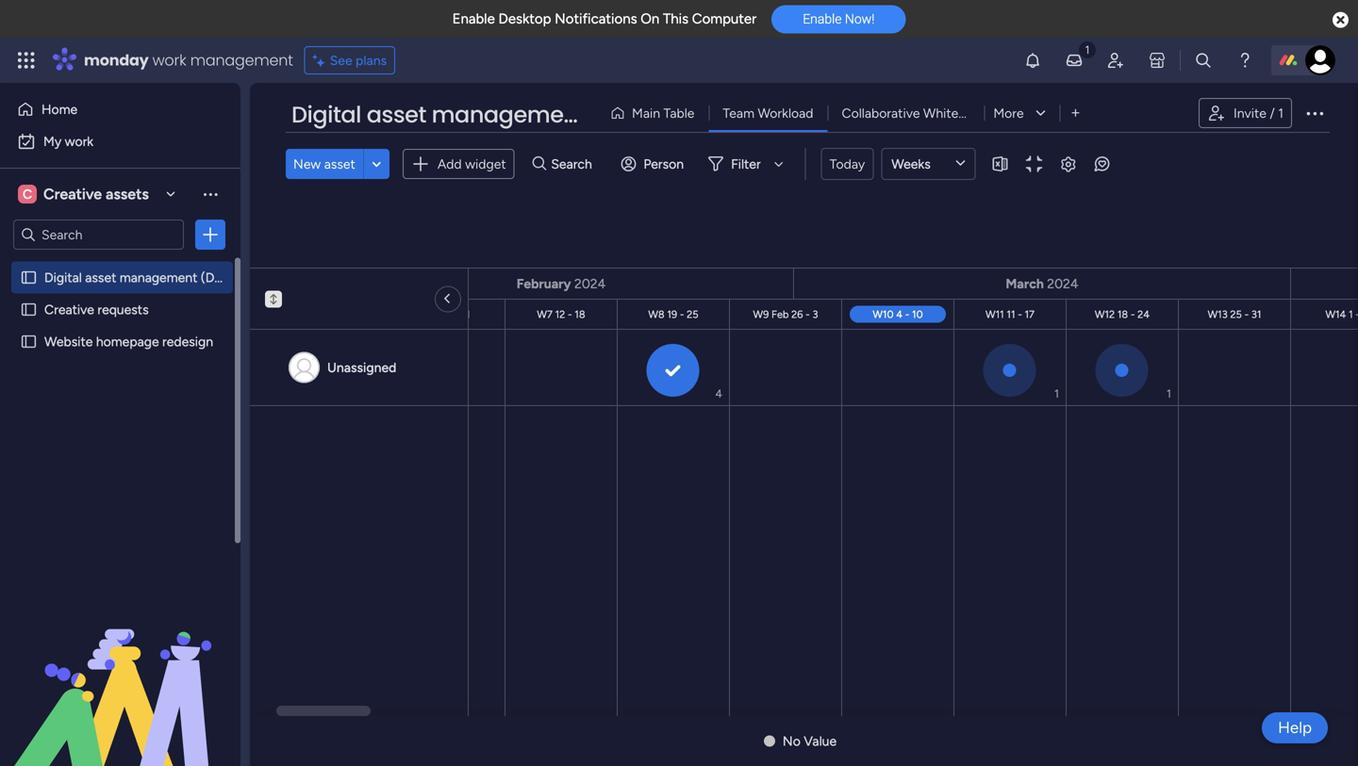 Task type: vqa. For each thing, say whether or not it's contained in the screenshot.
Campaign
no



Task type: describe. For each thing, give the bounding box(es) containing it.
website
[[44, 334, 93, 350]]

add widget
[[437, 156, 506, 172]]

march
[[1006, 276, 1044, 292]]

w7   12 - 18
[[537, 308, 585, 321]]

w13   25 - 31
[[1208, 308, 1261, 321]]

- for w10   4 - 10
[[905, 308, 910, 321]]

17
[[1025, 308, 1035, 321]]

value
[[804, 734, 837, 750]]

enable now! button
[[772, 5, 906, 33]]

w9
[[753, 308, 769, 321]]

update feed image
[[1065, 51, 1084, 70]]

work for my
[[65, 133, 93, 149]]

2 vertical spatial management
[[120, 270, 197, 286]]

my work
[[43, 133, 93, 149]]

see plans button
[[304, 46, 395, 75]]

- for w7   12 - 18
[[568, 308, 572, 321]]

w6
[[428, 308, 444, 321]]

main table
[[632, 105, 695, 121]]

1 image
[[1079, 39, 1096, 60]]

notifications
[[555, 10, 637, 27]]

5
[[446, 308, 452, 321]]

1 11 from the left
[[462, 308, 470, 321]]

plans
[[356, 52, 387, 68]]

collaborative whiteboard
[[842, 105, 993, 121]]

v2 search image
[[533, 154, 546, 175]]

team
[[723, 105, 755, 121]]

w4
[[198, 308, 215, 321]]

management inside field
[[432, 99, 586, 131]]

0 horizontal spatial (dam)
[[201, 270, 239, 286]]

19
[[667, 308, 677, 321]]

22
[[217, 308, 229, 321]]

- for w14   1 -
[[1356, 308, 1358, 321]]

w14
[[1326, 308, 1346, 321]]

enable now!
[[803, 11, 875, 27]]

add view image
[[1072, 106, 1080, 120]]

today button
[[821, 148, 874, 180]]

table
[[664, 105, 695, 121]]

workspace image
[[18, 184, 37, 205]]

(dam) inside "digital asset management (dam)" field
[[591, 99, 663, 131]]

my
[[43, 133, 62, 149]]

this
[[663, 10, 689, 27]]

w12   18 - 24
[[1095, 308, 1150, 321]]

enable for enable desktop notifications on this computer
[[452, 10, 495, 27]]

team workload
[[723, 105, 813, 121]]

assets
[[106, 185, 149, 203]]

w11
[[986, 308, 1004, 321]]

no
[[783, 734, 801, 750]]

monday work management
[[84, 50, 293, 71]]

add widget button
[[403, 149, 515, 179]]

help image
[[1236, 51, 1254, 70]]

widget
[[465, 156, 506, 172]]

on
[[641, 10, 660, 27]]

1 25 from the left
[[687, 308, 699, 321]]

w8
[[648, 308, 665, 321]]

public board image for digital asset management (dam)
[[20, 269, 38, 287]]

monday marketplace image
[[1148, 51, 1167, 70]]

invite / 1 button
[[1199, 98, 1292, 128]]

website homepage redesign
[[44, 334, 213, 350]]

w7
[[537, 308, 553, 321]]

1 horizontal spatial 4
[[896, 308, 903, 321]]

1 inside button
[[1278, 105, 1284, 121]]

w14   1 -
[[1326, 308, 1358, 321]]

whiteboard
[[923, 105, 993, 121]]

enable desktop notifications on this computer
[[452, 10, 757, 27]]

today
[[830, 156, 865, 172]]

work for monday
[[152, 50, 186, 71]]

february 2024
[[517, 276, 606, 292]]

options image
[[201, 225, 220, 244]]

public board image
[[20, 301, 38, 319]]

w10
[[873, 308, 894, 321]]

search everything image
[[1194, 51, 1213, 70]]

creative assets
[[43, 185, 149, 203]]

see
[[330, 52, 352, 68]]

person button
[[613, 149, 695, 179]]

w10   4 - 10
[[873, 308, 923, 321]]

filter button
[[701, 149, 790, 179]]

more button
[[984, 98, 1060, 128]]

3
[[813, 308, 818, 321]]

redesign
[[162, 334, 213, 350]]

new asset button
[[286, 149, 363, 179]]

digital asset management (dam) inside field
[[291, 99, 663, 131]]

my work link
[[11, 126, 229, 157]]

february
[[517, 276, 571, 292]]

main table button
[[603, 98, 709, 128]]

collaborative
[[842, 105, 920, 121]]

digital inside field
[[291, 99, 361, 131]]

filter
[[731, 156, 761, 172]]

v2 collapse down image
[[265, 291, 282, 303]]

asset inside new asset button
[[324, 156, 355, 172]]

desktop
[[498, 10, 551, 27]]

new asset
[[293, 156, 355, 172]]

workspace options image
[[201, 185, 220, 203]]

invite / 1
[[1234, 105, 1284, 121]]

0 vertical spatial management
[[190, 50, 293, 71]]

help
[[1278, 719, 1312, 738]]

w12
[[1095, 308, 1115, 321]]



Task type: locate. For each thing, give the bounding box(es) containing it.
28
[[238, 308, 251, 321]]

1 vertical spatial 4
[[715, 387, 722, 401]]

25 right w13
[[1230, 308, 1242, 321]]

digital up new asset
[[291, 99, 361, 131]]

0 vertical spatial digital asset management (dam)
[[291, 99, 663, 131]]

3 - from the left
[[568, 308, 572, 321]]

11
[[462, 308, 470, 321], [1007, 308, 1015, 321]]

24
[[1138, 308, 1150, 321]]

c
[[23, 186, 32, 202]]

- for w12   18 - 24
[[1131, 308, 1135, 321]]

26
[[791, 308, 803, 321]]

- right w14
[[1356, 308, 1358, 321]]

option
[[0, 261, 241, 265]]

0 vertical spatial work
[[152, 50, 186, 71]]

1 vertical spatial digital
[[44, 270, 82, 286]]

1 horizontal spatial 11
[[1007, 308, 1015, 321]]

monday
[[84, 50, 149, 71]]

1 horizontal spatial work
[[152, 50, 186, 71]]

options image
[[1303, 102, 1326, 124]]

- right 22
[[231, 308, 236, 321]]

invite
[[1234, 105, 1267, 121]]

digital asset management (dam) up requests
[[44, 270, 239, 286]]

1 horizontal spatial 18
[[1118, 308, 1128, 321]]

0 horizontal spatial asset
[[85, 270, 116, 286]]

homepage
[[96, 334, 159, 350]]

home
[[41, 101, 78, 117]]

- left 17
[[1018, 308, 1022, 321]]

no value
[[783, 734, 837, 750]]

0 horizontal spatial 18
[[575, 308, 585, 321]]

digital asset management (dam)
[[291, 99, 663, 131], [44, 270, 239, 286]]

2 25 from the left
[[1230, 308, 1242, 321]]

2 enable from the left
[[803, 11, 842, 27]]

2 horizontal spatial asset
[[367, 99, 426, 131]]

0 vertical spatial creative
[[43, 185, 102, 203]]

1 vertical spatial asset
[[324, 156, 355, 172]]

lottie animation element
[[0, 576, 241, 767]]

collaborative whiteboard button
[[828, 98, 993, 128]]

2 18 from the left
[[1118, 308, 1128, 321]]

1 vertical spatial digital asset management (dam)
[[44, 270, 239, 286]]

0 horizontal spatial digital asset management (dam)
[[44, 270, 239, 286]]

angle down image
[[372, 157, 381, 171]]

angle right image
[[446, 291, 450, 308]]

1
[[1278, 105, 1284, 121], [1349, 308, 1353, 321], [1055, 387, 1059, 401], [1167, 387, 1171, 401]]

1 horizontal spatial enable
[[803, 11, 842, 27]]

lottie animation image
[[0, 576, 241, 767]]

list box containing digital asset management (dam)
[[0, 258, 241, 613]]

2024 right march
[[1047, 276, 1079, 292]]

work right my
[[65, 133, 93, 149]]

- left 31
[[1245, 308, 1249, 321]]

12
[[555, 308, 565, 321]]

2024 for february 2024
[[574, 276, 606, 292]]

1 vertical spatial work
[[65, 133, 93, 149]]

my work option
[[11, 126, 229, 157]]

work right the 'monday'
[[152, 50, 186, 71]]

0 vertical spatial digital
[[291, 99, 361, 131]]

(dam)
[[591, 99, 663, 131], [201, 270, 239, 286]]

creative requests
[[44, 302, 149, 318]]

2 11 from the left
[[1007, 308, 1015, 321]]

Search field
[[546, 151, 603, 177]]

-
[[231, 308, 236, 321], [455, 308, 459, 321], [568, 308, 572, 321], [680, 308, 684, 321], [806, 308, 810, 321], [905, 308, 910, 321], [1018, 308, 1022, 321], [1131, 308, 1135, 321], [1245, 308, 1249, 321], [1356, 308, 1358, 321]]

w11   11 - 17
[[986, 308, 1035, 321]]

w8   19 - 25
[[648, 308, 699, 321]]

workspace selection element
[[18, 183, 152, 206]]

new
[[293, 156, 321, 172]]

- for w6   5 - 11
[[455, 308, 459, 321]]

- right the 19
[[680, 308, 684, 321]]

4
[[896, 308, 903, 321], [715, 387, 722, 401]]

18 right 'w12'
[[1118, 308, 1128, 321]]

25 right the 19
[[687, 308, 699, 321]]

0 vertical spatial (dam)
[[591, 99, 663, 131]]

dapulse close image
[[1333, 11, 1349, 30]]

0 horizontal spatial digital
[[44, 270, 82, 286]]

asset up the angle down image
[[367, 99, 426, 131]]

- right 12
[[568, 308, 572, 321]]

main
[[632, 105, 660, 121]]

w9   feb 26 - 3
[[753, 308, 818, 321]]

- right 5
[[455, 308, 459, 321]]

public board image
[[20, 269, 38, 287], [20, 333, 38, 351]]

1 18 from the left
[[575, 308, 585, 321]]

9 - from the left
[[1245, 308, 1249, 321]]

4 - from the left
[[680, 308, 684, 321]]

1 horizontal spatial 25
[[1230, 308, 1242, 321]]

unassigned
[[327, 360, 397, 376]]

asset right new at the top
[[324, 156, 355, 172]]

computer
[[692, 10, 757, 27]]

1 - from the left
[[231, 308, 236, 321]]

w6   5 - 11
[[428, 308, 470, 321]]

0 horizontal spatial 25
[[687, 308, 699, 321]]

w13
[[1208, 308, 1228, 321]]

feb
[[772, 308, 789, 321]]

notifications image
[[1023, 51, 1042, 70]]

digital asset management (dam) up add widget
[[291, 99, 663, 131]]

creative inside workspace selection element
[[43, 185, 102, 203]]

team workload button
[[709, 98, 828, 128]]

management
[[190, 50, 293, 71], [432, 99, 586, 131], [120, 270, 197, 286]]

0 horizontal spatial work
[[65, 133, 93, 149]]

more
[[993, 105, 1024, 121]]

creative up website
[[44, 302, 94, 318]]

1 horizontal spatial digital asset management (dam)
[[291, 99, 663, 131]]

invite members image
[[1106, 51, 1125, 70]]

w4   22 - 28
[[198, 308, 251, 321]]

Digital asset management (DAM) field
[[287, 99, 663, 131]]

1 horizontal spatial digital
[[291, 99, 361, 131]]

enable for enable now!
[[803, 11, 842, 27]]

5 - from the left
[[806, 308, 810, 321]]

asset inside "digital asset management (dam)" field
[[367, 99, 426, 131]]

enable
[[452, 10, 495, 27], [803, 11, 842, 27]]

public board image for website homepage redesign
[[20, 333, 38, 351]]

0 vertical spatial public board image
[[20, 269, 38, 287]]

requests
[[97, 302, 149, 318]]

enable inside button
[[803, 11, 842, 27]]

home link
[[11, 94, 229, 124]]

2 - from the left
[[455, 308, 459, 321]]

1 horizontal spatial (dam)
[[591, 99, 663, 131]]

1 vertical spatial public board image
[[20, 333, 38, 351]]

see plans
[[330, 52, 387, 68]]

0 horizontal spatial enable
[[452, 10, 495, 27]]

person
[[644, 156, 684, 172]]

digital up creative requests
[[44, 270, 82, 286]]

2024 for march 2024
[[1047, 276, 1079, 292]]

11 right 5
[[462, 308, 470, 321]]

1 horizontal spatial 2024
[[1047, 276, 1079, 292]]

digital
[[291, 99, 361, 131], [44, 270, 82, 286]]

work
[[152, 50, 186, 71], [65, 133, 93, 149]]

home option
[[11, 94, 229, 124]]

0 vertical spatial asset
[[367, 99, 426, 131]]

0 vertical spatial 4
[[896, 308, 903, 321]]

creative for creative assets
[[43, 185, 102, 203]]

weeks
[[892, 156, 931, 172]]

0 horizontal spatial 11
[[462, 308, 470, 321]]

creative
[[43, 185, 102, 203], [44, 302, 94, 318]]

8 - from the left
[[1131, 308, 1135, 321]]

- left 3
[[806, 308, 810, 321]]

enable left now!
[[803, 11, 842, 27]]

25
[[687, 308, 699, 321], [1230, 308, 1242, 321]]

0 horizontal spatial 2024
[[574, 276, 606, 292]]

help button
[[1262, 713, 1328, 744]]

- left 24
[[1131, 308, 1135, 321]]

/
[[1270, 105, 1275, 121]]

work inside option
[[65, 133, 93, 149]]

11 right w11
[[1007, 308, 1015, 321]]

asset
[[367, 99, 426, 131], [324, 156, 355, 172], [85, 270, 116, 286]]

2 2024 from the left
[[1047, 276, 1079, 292]]

1 public board image from the top
[[20, 269, 38, 287]]

public board image up public board icon at top left
[[20, 269, 38, 287]]

- for w11   11 - 17
[[1018, 308, 1022, 321]]

- for w4   22 - 28
[[231, 308, 236, 321]]

Search in workspace field
[[40, 224, 158, 246]]

(dam) left table
[[591, 99, 663, 131]]

1 horizontal spatial asset
[[324, 156, 355, 172]]

v2 collapse up image
[[265, 291, 282, 303]]

6 - from the left
[[905, 308, 910, 321]]

march 2024
[[1006, 276, 1079, 292]]

creative for creative requests
[[44, 302, 94, 318]]

enable left desktop at the left top of the page
[[452, 10, 495, 27]]

add
[[437, 156, 462, 172]]

(dam) up 22
[[201, 270, 239, 286]]

john smith image
[[1305, 45, 1336, 75]]

10
[[912, 308, 923, 321]]

2 vertical spatial asset
[[85, 270, 116, 286]]

creative right workspace icon
[[43, 185, 102, 203]]

- for w13   25 - 31
[[1245, 308, 1249, 321]]

1 vertical spatial management
[[432, 99, 586, 131]]

1 2024 from the left
[[574, 276, 606, 292]]

- for w8   19 - 25
[[680, 308, 684, 321]]

v2 v sign image
[[665, 362, 681, 385]]

10 - from the left
[[1356, 308, 1358, 321]]

list box
[[0, 258, 241, 613]]

select product image
[[17, 51, 36, 70]]

arrow down image
[[767, 153, 790, 175]]

1 vertical spatial (dam)
[[201, 270, 239, 286]]

7 - from the left
[[1018, 308, 1022, 321]]

18 right 12
[[575, 308, 585, 321]]

- left 10
[[905, 308, 910, 321]]

public board image down public board icon at top left
[[20, 333, 38, 351]]

now!
[[845, 11, 875, 27]]

workload
[[758, 105, 813, 121]]

asset up creative requests
[[85, 270, 116, 286]]

1 vertical spatial creative
[[44, 302, 94, 318]]

2 public board image from the top
[[20, 333, 38, 351]]

0 horizontal spatial 4
[[715, 387, 722, 401]]

2024 up w7   12 - 18
[[574, 276, 606, 292]]

1 enable from the left
[[452, 10, 495, 27]]

31
[[1251, 308, 1261, 321]]



